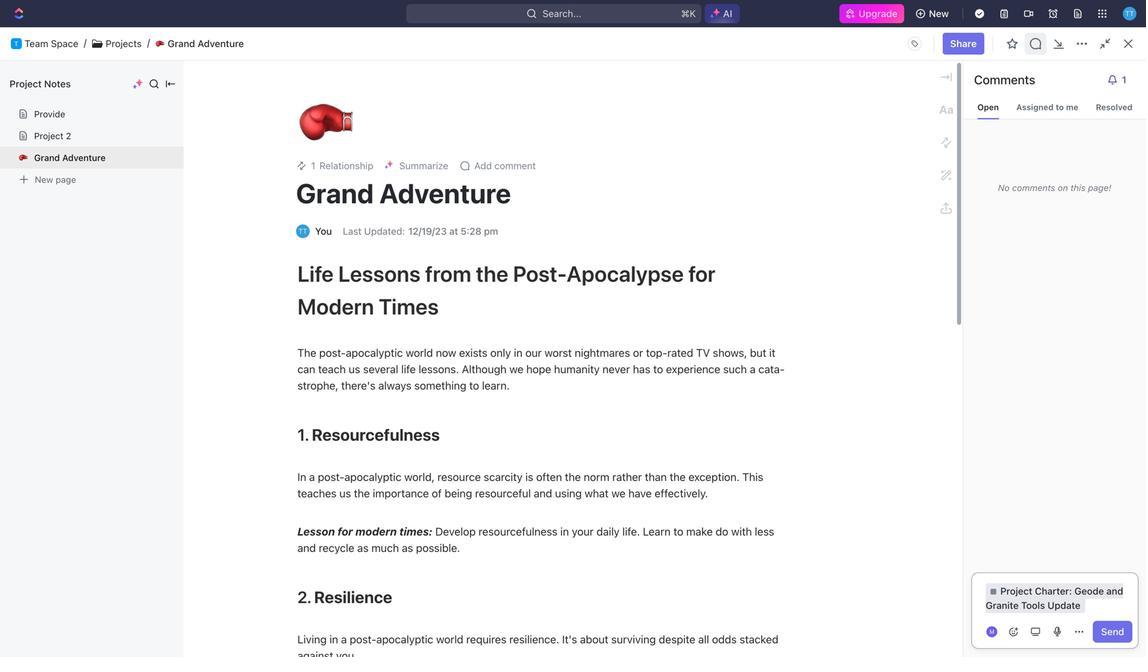 Task type: locate. For each thing, give the bounding box(es) containing it.
2 horizontal spatial 🥊
[[299, 88, 354, 153]]

0 horizontal spatial upgrade
[[28, 116, 66, 127]]

team space link
[[25, 38, 78, 49]]

lesson for modern times:
[[298, 525, 433, 538]]

world,
[[404, 471, 435, 484]]

1 horizontal spatial adventure
[[198, 38, 244, 49]]

post- up 'teaches'
[[318, 471, 345, 484]]

m button
[[982, 621, 1003, 643]]

0 vertical spatial tt
[[1126, 9, 1135, 17]]

2.
[[298, 588, 311, 607]]

2 vertical spatial post-
[[350, 633, 376, 646]]

1 vertical spatial your
[[572, 525, 594, 538]]

we left hope
[[510, 363, 524, 376]]

your left brand
[[336, 168, 355, 178]]

projects
[[106, 38, 142, 49]]

🥊 button down clickapps at the left top of the page
[[18, 152, 34, 163]]

in inside living in a post-apocalyptic world requires resilience. it's about surviving despite all odds stacked against you.
[[330, 633, 338, 646]]

upgrade link up dropdown menu "icon"
[[840, 4, 905, 23]]

new
[[929, 8, 949, 19], [35, 174, 53, 185]]

the post-apocalyptic world now exists only in our worst nightmares or top-rated tv shows, but it can teach us several life lessons. although we hope humanity never has to experience such a cata strophe, there's always something to learn.
[[298, 346, 785, 392]]

0 vertical spatial 1
[[1122, 74, 1127, 85]]

a right in
[[309, 471, 315, 484]]

daily
[[597, 525, 620, 538]]

grand down 1 relationship
[[296, 177, 374, 209]]

🥊
[[156, 39, 165, 49], [299, 88, 354, 153], [19, 153, 28, 163]]

0 horizontal spatial world
[[406, 346, 433, 359]]

2 horizontal spatial adventure
[[379, 177, 511, 209]]

0 vertical spatial new
[[929, 8, 949, 19]]

0 vertical spatial us
[[349, 363, 360, 376]]

the inside life lessons from the post-apocalypse for modern times
[[476, 261, 509, 287]]

send
[[1102, 626, 1125, 637]]

1 left "relationship"
[[311, 160, 316, 171]]

0 horizontal spatial with
[[317, 168, 334, 178]]

tt inside dropdown button
[[1126, 9, 1135, 17]]

2 vertical spatial adventure
[[379, 177, 511, 209]]

always
[[379, 379, 412, 392]]

1 horizontal spatial world
[[436, 633, 464, 646]]

in up you.
[[330, 633, 338, 646]]

upgrade link up clickapps link
[[5, 111, 161, 133]]

1
[[1122, 74, 1127, 85], [311, 160, 316, 171]]

learn.
[[482, 379, 510, 392]]

1 relationship
[[311, 160, 374, 171]]

for
[[689, 261, 716, 287], [338, 525, 353, 538]]

apocalyptic up several at the bottom left
[[346, 346, 403, 359]]

to down top-
[[654, 363, 663, 376]]

1 horizontal spatial new
[[929, 8, 949, 19]]

0 vertical spatial upgrade
[[859, 8, 898, 19]]

0 vertical spatial project
[[10, 78, 42, 89]]

us right 'teaches'
[[340, 487, 351, 500]]

lessons.
[[419, 363, 459, 376]]

0 vertical spatial for
[[689, 261, 716, 287]]

🥊 grand adventure
[[156, 38, 244, 49], [19, 153, 106, 163]]

2 as from the left
[[402, 542, 413, 555]]

with down "label"
[[317, 168, 334, 178]]

us up there's
[[349, 363, 360, 376]]

🥊 left integrations
[[19, 153, 28, 163]]

0 vertical spatial upgrade link
[[840, 4, 905, 23]]

or
[[633, 346, 643, 359]]

this
[[1071, 183, 1086, 193]]

post- up you.
[[350, 633, 376, 646]]

to down 'although'
[[469, 379, 479, 392]]

cata
[[759, 363, 785, 376]]

project for 2
[[34, 131, 63, 141]]

1 up resolved
[[1122, 74, 1127, 85]]

the
[[476, 261, 509, 287], [565, 471, 581, 484], [670, 471, 686, 484], [354, 487, 370, 500]]

and inside develop resourcefulness in your daily life. learn to make do with less and recycle as much as possible.
[[298, 542, 316, 555]]

in down the using
[[561, 525, 569, 538]]

tools
[[1022, 600, 1046, 611]]

provide
[[34, 109, 65, 119]]

pm
[[484, 226, 498, 237]]

post- inside living in a post-apocalyptic world requires resilience. it's about surviving despite all odds stacked against you.
[[350, 633, 376, 646]]

less
[[755, 525, 775, 538]]

resourceful
[[475, 487, 531, 500]]

apocalyptic up importance
[[345, 471, 402, 484]]

and down lesson
[[298, 542, 316, 555]]

is
[[526, 471, 534, 484]]

0 horizontal spatial settings
[[28, 184, 65, 195]]

1 horizontal spatial we
[[612, 487, 626, 500]]

project
[[10, 78, 42, 89], [34, 131, 63, 141], [1001, 586, 1033, 597]]

upgrade left new button
[[859, 8, 898, 19]]

project left 2
[[34, 131, 63, 141]]

to left the make
[[674, 525, 684, 538]]

2 horizontal spatial in
[[561, 525, 569, 538]]

workspace inside button
[[64, 38, 113, 49]]

0 vertical spatial apocalyptic
[[346, 346, 403, 359]]

resolved
[[1096, 102, 1133, 112]]

0 vertical spatial grand
[[168, 38, 195, 49]]

1 for 1
[[1122, 74, 1127, 85]]

have
[[629, 487, 652, 500]]

our
[[526, 346, 542, 359]]

1 vertical spatial we
[[612, 487, 626, 500]]

1 horizontal spatial with
[[732, 525, 752, 538]]

workspace inside button
[[246, 253, 307, 268]]

something
[[415, 379, 467, 392]]

hope
[[527, 363, 551, 376]]

0 vertical spatial 🥊 grand adventure
[[156, 38, 244, 49]]

🥊 up 1 relationship
[[299, 88, 354, 153]]

1 vertical spatial in
[[561, 525, 569, 538]]

scarcity
[[484, 471, 523, 484]]

several
[[363, 363, 399, 376]]

your
[[336, 168, 355, 178], [572, 525, 594, 538]]

0 vertical spatial with
[[317, 168, 334, 178]]

you.
[[336, 649, 357, 657]]

comments
[[975, 72, 1036, 87]]

develop
[[436, 525, 476, 538]]

post- inside in a post-apocalyptic world, resource scarcity is often the norm rather than the exception. this teaches us the importance of being resourceful and using what we have effectively.
[[318, 471, 345, 484]]

1 horizontal spatial for
[[689, 261, 716, 287]]

tt up 1 "dropdown button"
[[1126, 9, 1135, 17]]

0 vertical spatial world
[[406, 346, 433, 359]]

1 vertical spatial new
[[35, 174, 53, 185]]

with right the do at the bottom of the page
[[732, 525, 752, 538]]

learn
[[643, 525, 671, 538]]

0 horizontal spatial for
[[338, 525, 353, 538]]

url.
[[495, 168, 515, 178]]

add
[[475, 160, 492, 171]]

2 vertical spatial apocalyptic
[[376, 633, 434, 646]]

to right back
[[52, 38, 61, 49]]

and inside white label skin clickup with your brand colors, logo, and a custom url.
[[437, 168, 452, 178]]

world up life
[[406, 346, 433, 359]]

0 vertical spatial we
[[510, 363, 524, 376]]

in left our
[[514, 346, 523, 359]]

white label skin clickup with your brand colors, logo, and a custom url.
[[262, 152, 515, 178]]

granite
[[986, 600, 1019, 611]]

a left custom
[[455, 168, 460, 178]]

settings
[[294, 45, 357, 64], [28, 184, 65, 195]]

update
[[1048, 600, 1081, 611]]

now
[[436, 346, 456, 359]]

a up you.
[[341, 633, 347, 646]]

1 horizontal spatial upgrade link
[[840, 4, 905, 23]]

1 horizontal spatial in
[[514, 346, 523, 359]]

odds
[[712, 633, 737, 646]]

dropdown menu image
[[904, 33, 926, 55]]

0 horizontal spatial we
[[510, 363, 524, 376]]

0 vertical spatial adventure
[[198, 38, 244, 49]]

workspace settings
[[207, 45, 357, 64]]

no comments on this page!
[[998, 183, 1112, 193]]

🥊 button up 1 relationship
[[296, 88, 356, 153]]

1 vertical spatial us
[[340, 487, 351, 500]]

space
[[51, 38, 78, 49]]

using
[[555, 487, 582, 500]]

and right geode
[[1107, 586, 1124, 597]]

1 vertical spatial apocalyptic
[[345, 471, 402, 484]]

0 horizontal spatial upgrade link
[[5, 111, 161, 133]]

upgrade up project 2
[[28, 116, 66, 127]]

from
[[425, 261, 472, 287]]

2 vertical spatial in
[[330, 633, 338, 646]]

🥊 right projects link
[[156, 39, 165, 49]]

2 horizontal spatial grand
[[296, 177, 374, 209]]

1 inside "dropdown button"
[[1122, 74, 1127, 85]]

project for charter:
[[1001, 586, 1033, 597]]

tt left you
[[299, 227, 307, 235]]

1 vertical spatial project
[[34, 131, 63, 141]]

1 vertical spatial with
[[732, 525, 752, 538]]

1 horizontal spatial 🥊 grand adventure
[[156, 38, 244, 49]]

0 horizontal spatial your
[[336, 168, 355, 178]]

new inside button
[[929, 8, 949, 19]]

what
[[585, 487, 609, 500]]

importance
[[373, 487, 429, 500]]

the down the 'pm'
[[476, 261, 509, 287]]

life
[[298, 261, 334, 287]]

on
[[1058, 183, 1069, 193]]

1 horizontal spatial your
[[572, 525, 594, 538]]

0 horizontal spatial tt
[[299, 227, 307, 235]]

1 vertical spatial tt
[[299, 227, 307, 235]]

project left notes
[[10, 78, 42, 89]]

1 horizontal spatial settings
[[294, 45, 357, 64]]

as down times:
[[402, 542, 413, 555]]

0 horizontal spatial 1
[[311, 160, 316, 171]]

a down but
[[750, 363, 756, 376]]

grand down clickapps at the left top of the page
[[34, 153, 60, 163]]

notes
[[44, 78, 71, 89]]

world left requires at the bottom of the page
[[436, 633, 464, 646]]

your left 'daily'
[[572, 525, 594, 538]]

a inside in a post-apocalyptic world, resource scarcity is often the norm rather than the exception. this teaches us the importance of being resourceful and using what we have effectively.
[[309, 471, 315, 484]]

requires
[[466, 633, 507, 646]]

exception.
[[689, 471, 740, 484]]

1 vertical spatial world
[[436, 633, 464, 646]]

apocalyptic inside living in a post-apocalyptic world requires resilience. it's about surviving despite all odds stacked against you.
[[376, 633, 434, 646]]

2 vertical spatial project
[[1001, 586, 1033, 597]]

project up granite
[[1001, 586, 1033, 597]]

and down often
[[534, 487, 552, 500]]

0 horizontal spatial in
[[330, 633, 338, 646]]

to inside develop resourcefulness in your daily life. learn to make do with less and recycle as much as possible.
[[674, 525, 684, 538]]

grand right projects
[[168, 38, 195, 49]]

me
[[1067, 102, 1079, 112]]

updated:
[[364, 226, 405, 237]]

1 vertical spatial grand
[[34, 153, 60, 163]]

1 horizontal spatial grand
[[168, 38, 195, 49]]

and right logo, on the top
[[437, 168, 452, 178]]

0 vertical spatial settings
[[294, 45, 357, 64]]

page
[[56, 174, 76, 185]]

upgrade
[[859, 8, 898, 19], [28, 116, 66, 127]]

1 horizontal spatial as
[[402, 542, 413, 555]]

in
[[514, 346, 523, 359], [561, 525, 569, 538], [330, 633, 338, 646]]

0 vertical spatial in
[[514, 346, 523, 359]]

last
[[343, 226, 362, 237]]

1 vertical spatial settings
[[28, 184, 65, 195]]

a inside living in a post-apocalyptic world requires resilience. it's about surviving despite all odds stacked against you.
[[341, 633, 347, 646]]

1 horizontal spatial upgrade
[[859, 8, 898, 19]]

0 horizontal spatial new
[[35, 174, 53, 185]]

life
[[401, 363, 416, 376]]

search...
[[543, 8, 582, 19]]

despite
[[659, 633, 696, 646]]

world inside living in a post-apocalyptic world requires resilience. it's about surviving despite all odds stacked against you.
[[436, 633, 464, 646]]

it
[[770, 346, 776, 359]]

as down lesson for modern times: at bottom left
[[357, 542, 369, 555]]

living in a post-apocalyptic world requires resilience. it's about surviving despite all odds stacked against you.
[[298, 633, 782, 657]]

clickup
[[282, 168, 314, 178]]

apocalyptic down resilience
[[376, 633, 434, 646]]

1 vertical spatial upgrade
[[28, 116, 66, 127]]

for inside life lessons from the post-apocalypse for modern times
[[689, 261, 716, 287]]

nightmares
[[575, 346, 630, 359]]

we down rather
[[612, 487, 626, 500]]

project inside project charter: geode and granite tools update
[[1001, 586, 1033, 597]]

1 vertical spatial upgrade link
[[5, 111, 161, 133]]

1 horizontal spatial 🥊
[[156, 39, 165, 49]]

1 button
[[1102, 69, 1136, 91]]

1 as from the left
[[357, 542, 369, 555]]

0 horizontal spatial 🥊 grand adventure
[[19, 153, 106, 163]]

0 vertical spatial your
[[336, 168, 355, 178]]

post- up teach
[[319, 346, 346, 359]]

0 horizontal spatial adventure
[[62, 153, 106, 163]]

1 horizontal spatial tt
[[1126, 9, 1135, 17]]

workspace
[[64, 38, 113, 49], [207, 45, 291, 64], [246, 253, 307, 268]]

shows,
[[713, 346, 747, 359]]

0 vertical spatial post-
[[319, 346, 346, 359]]

1 horizontal spatial 1
[[1122, 74, 1127, 85]]

in a post-apocalyptic world, resource scarcity is often the norm rather than the exception. this teaches us the importance of being resourceful and using what we have effectively.
[[298, 471, 766, 500]]

1 vertical spatial 1
[[311, 160, 316, 171]]

1 vertical spatial post-
[[318, 471, 345, 484]]

0 horizontal spatial as
[[357, 542, 369, 555]]

upgrade link
[[840, 4, 905, 23], [5, 111, 161, 133]]



Task type: vqa. For each thing, say whether or not it's contained in the screenshot.
life.
yes



Task type: describe. For each thing, give the bounding box(es) containing it.
1 vertical spatial adventure
[[62, 153, 106, 163]]

all
[[699, 633, 709, 646]]

humanity
[[554, 363, 600, 376]]

modern
[[298, 293, 374, 319]]

page!
[[1089, 183, 1112, 193]]

times:
[[400, 525, 433, 538]]

new for new
[[929, 8, 949, 19]]

the up effectively.
[[670, 471, 686, 484]]

in inside develop resourcefulness in your daily life. learn to make do with less and recycle as much as possible.
[[561, 525, 569, 538]]

against
[[298, 649, 333, 657]]

us inside 'the post-apocalyptic world now exists only in our worst nightmares or top-rated tv shows, but it can teach us several life lessons. although we hope humanity never has to experience such a cata strophe, there's always something to learn.'
[[349, 363, 360, 376]]

charter:
[[1035, 586, 1072, 597]]

with inside develop resourcefulness in your daily life. learn to make do with less and recycle as much as possible.
[[732, 525, 752, 538]]

delete
[[207, 253, 243, 268]]

new page
[[35, 174, 76, 185]]

comment
[[495, 160, 536, 171]]

upgrade for the rightmost 'upgrade' link
[[859, 8, 898, 19]]

Team Na﻿me text field
[[255, 86, 1114, 118]]

back to workspace
[[28, 38, 113, 49]]

no
[[998, 183, 1010, 193]]

teach
[[318, 363, 346, 376]]

open
[[978, 102, 999, 112]]

and inside in a post-apocalyptic world, resource scarcity is often the norm rather than the exception. this teaches us the importance of being resourceful and using what we have effectively.
[[534, 487, 552, 500]]

apocalypse
[[567, 261, 684, 287]]

it's
[[562, 633, 577, 646]]

0 horizontal spatial 🥊
[[19, 153, 28, 163]]

relationship
[[320, 160, 374, 171]]

stacked
[[740, 633, 779, 646]]

surviving
[[612, 633, 656, 646]]

has
[[633, 363, 651, 376]]

1 horizontal spatial 🥊 button
[[296, 88, 356, 153]]

tv
[[696, 346, 710, 359]]

settings link
[[5, 178, 161, 200]]

of
[[432, 487, 442, 500]]

to left me
[[1056, 102, 1064, 112]]

such
[[723, 363, 747, 376]]

apocalyptic inside 'the post-apocalyptic world now exists only in our worst nightmares or top-rated tv shows, but it can teach us several life lessons. although we hope humanity never has to experience such a cata strophe, there's always something to learn.'
[[346, 346, 403, 359]]

5:28
[[461, 226, 482, 237]]

the up the using
[[565, 471, 581, 484]]

in inside 'the post-apocalyptic world now exists only in our worst nightmares or top-rated tv shows, but it can teach us several life lessons. although we hope humanity never has to experience such a cata strophe, there's always something to learn.'
[[514, 346, 523, 359]]

in
[[298, 471, 306, 484]]

your inside white label skin clickup with your brand colors, logo, and a custom url.
[[336, 168, 355, 178]]

projects link
[[106, 38, 142, 49]]

the up lesson for modern times: at bottom left
[[354, 487, 370, 500]]

a inside 'the post-apocalyptic world now exists only in our worst nightmares or top-rated tv shows, but it can teach us several life lessons. although we hope humanity never has to experience such a cata strophe, there's always something to learn.'
[[750, 363, 756, 376]]

we inside 'the post-apocalyptic world now exists only in our worst nightmares or top-rated tv shows, but it can teach us several life lessons. although we hope humanity never has to experience such a cata strophe, there's always something to learn.'
[[510, 363, 524, 376]]

delete workspace
[[207, 253, 307, 268]]

brand
[[357, 168, 381, 178]]

never
[[603, 363, 630, 376]]

colors,
[[384, 168, 412, 178]]

resourcefulness
[[479, 525, 558, 538]]

effectively.
[[655, 487, 708, 500]]

geode
[[1075, 586, 1104, 597]]

strophe,
[[298, 363, 785, 392]]

comments
[[1013, 183, 1056, 193]]

the
[[298, 346, 317, 359]]

0 horizontal spatial grand
[[34, 153, 60, 163]]

possible.
[[416, 542, 460, 555]]

this
[[743, 471, 764, 484]]

t
[[15, 40, 18, 47]]

1 for 1 relationship
[[311, 160, 316, 171]]

there's
[[341, 379, 376, 392]]

⌘k
[[681, 8, 696, 19]]

clickapps link
[[5, 133, 161, 155]]

norm
[[584, 471, 610, 484]]

your inside develop resourcefulness in your daily life. learn to make do with less and recycle as much as possible.
[[572, 525, 594, 538]]

2. resilience
[[298, 588, 392, 607]]

us inside in a post-apocalyptic world, resource scarcity is often the norm rather than the exception. this teaches us the importance of being resourceful and using what we have effectively.
[[340, 487, 351, 500]]

upgrade for 'upgrade' link to the left
[[28, 116, 66, 127]]

although
[[462, 363, 507, 376]]

than
[[645, 471, 667, 484]]

team
[[25, 38, 48, 49]]

resilience.
[[510, 633, 560, 646]]

you
[[315, 226, 332, 237]]

share
[[951, 38, 977, 49]]

a inside white label skin clickup with your brand colors, logo, and a custom url.
[[455, 168, 460, 178]]

project charter: geode and granite tools update link
[[986, 586, 1124, 611]]

world inside 'the post-apocalyptic world now exists only in our worst nightmares or top-rated tv shows, but it can teach us several life lessons. although we hope humanity never has to experience such a cata strophe, there's always something to learn.'
[[406, 346, 433, 359]]

new for new page
[[35, 174, 53, 185]]

project for notes
[[10, 78, 42, 89]]

and inside project charter: geode and granite tools update
[[1107, 586, 1124, 597]]

delete workspace button
[[207, 246, 307, 276]]

1. resourcefulness
[[298, 425, 440, 444]]

lessons
[[338, 261, 421, 287]]

assigned to me
[[1017, 102, 1079, 112]]

ai
[[724, 8, 733, 19]]

to inside button
[[52, 38, 61, 49]]

integrations
[[28, 161, 81, 172]]

at
[[449, 226, 458, 237]]

living
[[298, 633, 327, 646]]

label
[[296, 152, 321, 165]]

skin
[[262, 168, 280, 178]]

develop resourcefulness in your daily life. learn to make do with less and recycle as much as possible.
[[298, 525, 777, 555]]

1 vertical spatial for
[[338, 525, 353, 538]]

modern
[[356, 525, 397, 538]]

being
[[445, 487, 472, 500]]

rather
[[613, 471, 642, 484]]

project charter: geode and granite tools update
[[986, 586, 1124, 611]]

we inside in a post-apocalyptic world, resource scarcity is often the norm rather than the exception. this teaches us the importance of being resourceful and using what we have effectively.
[[612, 487, 626, 500]]

0 horizontal spatial 🥊 button
[[18, 152, 34, 163]]

summarize button
[[379, 156, 454, 175]]

life.
[[623, 525, 640, 538]]

1 vertical spatial 🥊 grand adventure
[[19, 153, 106, 163]]

new button
[[910, 3, 958, 25]]

teaches
[[298, 487, 337, 500]]

worst
[[545, 346, 572, 359]]

with inside white label skin clickup with your brand colors, logo, and a custom url.
[[317, 168, 334, 178]]

can
[[298, 363, 315, 376]]

top-
[[646, 346, 668, 359]]

t team space
[[15, 38, 78, 49]]

2 vertical spatial grand
[[296, 177, 374, 209]]

post- inside 'the post-apocalyptic world now exists only in our worst nightmares or top-rated tv shows, but it can teach us several life lessons. although we hope humanity never has to experience such a cata strophe, there's always something to learn.'
[[319, 346, 346, 359]]

apocalyptic inside in a post-apocalyptic world, resource scarcity is often the norm rather than the exception. this teaches us the importance of being resourceful and using what we have effectively.
[[345, 471, 402, 484]]



